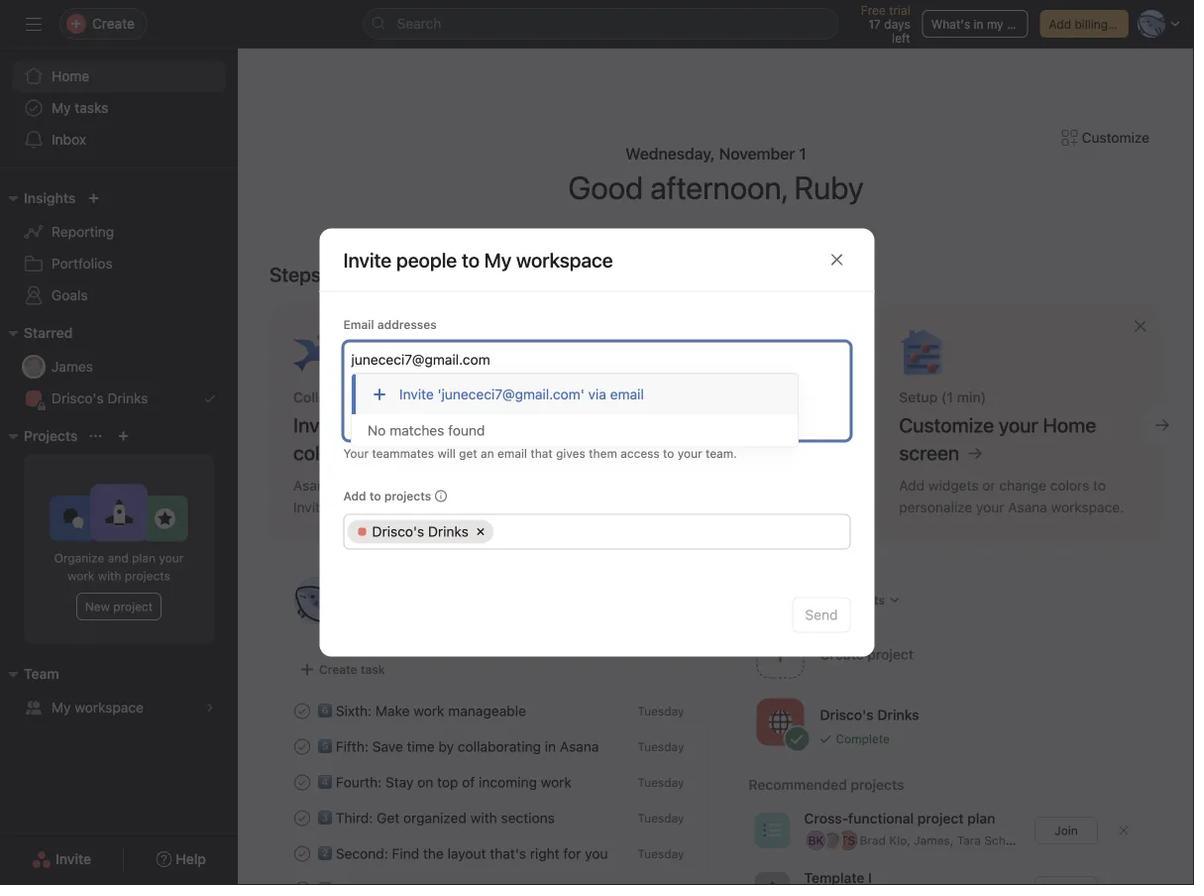 Task type: vqa. For each thing, say whether or not it's contained in the screenshot.
plan within ORGANIZE AND PLAN YOUR WORK WITH PROJECTS
yes



Task type: describe. For each thing, give the bounding box(es) containing it.
for
[[564, 845, 581, 862]]

completed image for 4️⃣
[[290, 771, 314, 795]]

dismiss recommendation image
[[1118, 825, 1130, 837]]

complete
[[836, 732, 890, 746]]

1 vertical spatial projects
[[749, 585, 822, 609]]

team button
[[0, 662, 59, 686]]

get
[[459, 447, 478, 460]]

right
[[530, 845, 560, 862]]

3️⃣ third: get organized with sections
[[318, 810, 555, 826]]

in inside button
[[974, 17, 984, 31]]

manageable
[[448, 703, 526, 719]]

tasks
[[75, 100, 108, 116]]

home link
[[12, 60, 226, 92]]

november
[[719, 144, 795, 163]]

sections
[[501, 810, 555, 826]]

stay
[[386, 774, 414, 790]]

find
[[392, 845, 419, 862]]

get started
[[348, 263, 446, 286]]

completed checkbox for 5️⃣
[[290, 735, 314, 759]]

1 tuesday button from the top
[[638, 704, 685, 718]]

to down teammates
[[370, 489, 381, 503]]

what's in my trial?
[[932, 17, 1035, 31]]

1 tuesday from the top
[[638, 704, 685, 718]]

reporting
[[52, 224, 114, 240]]

3️⃣
[[318, 810, 332, 826]]

inbox link
[[12, 124, 226, 156]]

brad
[[860, 834, 886, 848]]

search list box
[[363, 8, 839, 40]]

get
[[377, 810, 400, 826]]

james
[[52, 358, 93, 375]]

list image
[[764, 822, 782, 840]]

my
[[987, 17, 1004, 31]]

my for my workspace
[[52, 699, 71, 716]]

tuesday button for for
[[638, 847, 685, 861]]

completed checkbox for 2️⃣
[[290, 842, 314, 866]]

add for add to projects
[[344, 489, 366, 503]]

and inside organize and plan your work with projects
[[108, 551, 129, 565]]

james,
[[914, 834, 954, 848]]

third:
[[336, 810, 373, 826]]

projects inside invite people to my workspace dialog
[[384, 489, 431, 503]]

tuesday for asana
[[638, 740, 685, 754]]

drisco's drinks link
[[12, 383, 226, 414]]

work inside organize and plan your work with projects
[[68, 569, 95, 583]]

wednesday, november 1 good afternoon, ruby
[[568, 144, 864, 206]]

insights button
[[0, 186, 76, 210]]

team.
[[706, 447, 737, 460]]

search
[[397, 15, 442, 32]]

workspace
[[75, 699, 144, 716]]

2 vertical spatial drinks
[[878, 707, 920, 723]]

your inside invite people to my workspace dialog
[[678, 447, 703, 460]]

organize and plan your work with projects
[[54, 551, 184, 583]]

join button
[[1035, 817, 1098, 845]]

with inside organize and plan your work with projects
[[98, 569, 121, 583]]

tuesday button for work
[[638, 776, 685, 790]]

layout
[[448, 845, 486, 862]]

free
[[861, 3, 886, 17]]

projects inside projects "dropdown button"
[[24, 428, 78, 444]]

completed image for 6️⃣
[[290, 699, 314, 723]]

free trial 17 days left
[[861, 3, 911, 45]]

add billing info
[[1049, 17, 1133, 31]]

insights element
[[0, 180, 238, 315]]

teammates
[[372, 447, 434, 460]]

1 vertical spatial project
[[918, 810, 964, 827]]

inbox
[[52, 131, 86, 148]]

new project button
[[76, 593, 162, 621]]

create task
[[319, 663, 385, 677]]

more information image
[[435, 490, 447, 502]]

add to projects
[[344, 489, 431, 503]]

completed image for 5️⃣
[[290, 735, 314, 759]]

sixth:
[[336, 703, 372, 719]]

6
[[1058, 834, 1065, 848]]

invite people to my workspace dialog
[[320, 229, 875, 657]]

cross-functional project plan
[[805, 810, 996, 827]]

1
[[799, 144, 807, 163]]

your inside organize and plan your work with projects
[[159, 551, 184, 565]]

access
[[621, 447, 660, 460]]

completed checkbox for 6️⃣
[[290, 699, 314, 723]]

my tasks
[[52, 100, 108, 116]]

teams element
[[0, 656, 238, 728]]

to right access
[[663, 447, 674, 460]]

what's
[[932, 17, 971, 31]]

team
[[24, 666, 59, 682]]

the
[[423, 845, 444, 862]]

drisco's drinks cell
[[347, 520, 494, 544]]

ruby
[[795, 169, 864, 206]]

billing
[[1075, 17, 1108, 31]]

new project
[[85, 600, 153, 614]]

email
[[344, 318, 374, 332]]

scroll card carousel right image
[[1155, 417, 1171, 433]]

that's
[[490, 845, 526, 862]]

2️⃣
[[318, 845, 332, 862]]

organize
[[54, 551, 104, 565]]

goals link
[[12, 280, 226, 311]]

2 vertical spatial drisco's drinks
[[820, 707, 920, 723]]

reporting link
[[12, 216, 226, 248]]

invite people to my workspace
[[344, 248, 613, 271]]

create project link
[[749, 625, 1139, 688]]

cross-functional project plan link
[[805, 810, 996, 827]]

invite button
[[19, 842, 104, 877]]

insights
[[24, 190, 76, 206]]

your
[[344, 447, 369, 460]]

ja inside 'starred' element
[[27, 360, 40, 374]]

globe image
[[769, 710, 793, 734]]



Task type: locate. For each thing, give the bounding box(es) containing it.
2️⃣ second: find the layout that's right for you
[[318, 845, 608, 862]]

klo,
[[890, 834, 911, 848]]

project up james,
[[918, 810, 964, 827]]

new
[[85, 600, 110, 614]]

my down team
[[52, 699, 71, 716]]

an
[[481, 447, 494, 460]]

1 completed checkbox from the top
[[290, 699, 314, 723]]

drisco's up complete
[[820, 707, 874, 723]]

1 horizontal spatial project
[[918, 810, 964, 827]]

Completed checkbox
[[290, 699, 314, 723], [290, 735, 314, 759], [290, 842, 314, 866], [290, 878, 314, 885]]

ja down starred dropdown button
[[27, 360, 40, 374]]

drisco's drinks row
[[347, 520, 847, 549]]

completed checkbox for 3️⃣
[[290, 806, 314, 830]]

0 vertical spatial drisco's drinks
[[52, 390, 148, 406]]

drisco's drinks
[[52, 390, 148, 406], [372, 523, 469, 540], [820, 707, 920, 723]]

ja left ts
[[826, 834, 839, 848]]

1 horizontal spatial drisco's drinks
[[372, 523, 469, 540]]

0 vertical spatial my
[[52, 100, 71, 116]]

by
[[439, 738, 454, 755]]

ra
[[308, 591, 328, 610]]

1 vertical spatial work
[[414, 703, 445, 719]]

tuesday for work
[[638, 776, 685, 790]]

0 vertical spatial your
[[678, 447, 703, 460]]

home
[[52, 68, 89, 84]]

0 vertical spatial drinks
[[108, 390, 148, 406]]

top
[[437, 774, 458, 790]]

0 horizontal spatial add
[[344, 489, 366, 503]]

2 horizontal spatial work
[[541, 774, 572, 790]]

functional
[[849, 810, 914, 827]]

days
[[885, 17, 911, 31]]

my workspace
[[52, 699, 144, 716]]

projects
[[24, 428, 78, 444], [749, 585, 822, 609]]

0 vertical spatial projects
[[24, 428, 78, 444]]

create task button
[[294, 656, 390, 684]]

drinks inside drisco's drinks link
[[108, 390, 148, 406]]

3 tuesday button from the top
[[638, 776, 685, 790]]

drinks inside drisco's drinks cell
[[428, 523, 469, 540]]

1 horizontal spatial work
[[414, 703, 445, 719]]

1 horizontal spatial invite
[[344, 248, 392, 271]]

completed image
[[290, 771, 314, 795], [290, 806, 314, 830], [290, 842, 314, 866]]

invite inside button
[[56, 851, 91, 867]]

with up new project
[[98, 569, 121, 583]]

0 horizontal spatial invite
[[56, 851, 91, 867]]

completed image left 3️⃣
[[290, 806, 314, 830]]

in
[[974, 17, 984, 31], [545, 738, 556, 755]]

project right new
[[113, 600, 153, 614]]

drisco's drinks down james
[[52, 390, 148, 406]]

2 tuesday button from the top
[[638, 740, 685, 754]]

0 vertical spatial and
[[108, 551, 129, 565]]

cell
[[497, 520, 519, 544]]

2 tuesday from the top
[[638, 740, 685, 754]]

0 vertical spatial invite
[[344, 248, 392, 271]]

my left tasks
[[52, 100, 71, 116]]

tuesday for for
[[638, 847, 685, 861]]

0 vertical spatial with
[[98, 569, 121, 583]]

0 horizontal spatial with
[[98, 569, 121, 583]]

drisco's inside cell
[[372, 523, 424, 540]]

on
[[418, 774, 434, 790]]

brad klo, james, tara schultz, and 6 others
[[860, 834, 1104, 848]]

portfolios
[[52, 255, 113, 272]]

0 vertical spatial completed image
[[290, 699, 314, 723]]

hide sidebar image
[[26, 16, 42, 32]]

portfolios link
[[12, 248, 226, 280]]

0 vertical spatial ja
[[27, 360, 40, 374]]

recommended projects
[[749, 777, 905, 793]]

to right 'steps'
[[326, 263, 344, 286]]

invite
[[344, 248, 392, 271], [56, 851, 91, 867]]

starred
[[24, 325, 73, 341]]

1 vertical spatial completed checkbox
[[290, 806, 314, 830]]

tara
[[957, 834, 981, 848]]

my workspace
[[484, 248, 613, 271]]

3 tuesday from the top
[[638, 776, 685, 790]]

global element
[[0, 49, 238, 168]]

3 completed image from the top
[[290, 878, 314, 885]]

completed image left 4️⃣
[[290, 771, 314, 795]]

email
[[498, 447, 527, 460]]

1 vertical spatial drinks
[[428, 523, 469, 540]]

to
[[462, 248, 480, 271], [326, 263, 344, 286], [663, 447, 674, 460], [370, 489, 381, 503]]

2 completed checkbox from the top
[[290, 806, 314, 830]]

drisco's drinks up complete
[[820, 707, 920, 723]]

2 my from the top
[[52, 699, 71, 716]]

1 my from the top
[[52, 100, 71, 116]]

1 vertical spatial plan
[[968, 810, 996, 827]]

4 tuesday from the top
[[638, 811, 685, 825]]

1 horizontal spatial add
[[1049, 17, 1072, 31]]

drisco's drinks inside cell
[[372, 523, 469, 540]]

2 completed checkbox from the top
[[290, 735, 314, 759]]

1 completed image from the top
[[290, 699, 314, 723]]

1 vertical spatial in
[[545, 738, 556, 755]]

1 horizontal spatial your
[[678, 447, 703, 460]]

work down asana
[[541, 774, 572, 790]]

1 horizontal spatial plan
[[968, 810, 996, 827]]

add for add billing info
[[1049, 17, 1072, 31]]

good
[[568, 169, 644, 206]]

completed checkbox left 3️⃣
[[290, 806, 314, 830]]

to right people
[[462, 248, 480, 271]]

drisco's drinks inside 'starred' element
[[52, 390, 148, 406]]

1 vertical spatial projects
[[125, 569, 170, 583]]

my tasks link
[[12, 92, 226, 124]]

completed image for 3️⃣
[[290, 806, 314, 830]]

0 horizontal spatial projects
[[125, 569, 170, 583]]

my for my tasks
[[52, 100, 71, 116]]

1 vertical spatial my
[[52, 699, 71, 716]]

task
[[361, 663, 385, 677]]

trial
[[889, 3, 911, 17]]

my inside global element
[[52, 100, 71, 116]]

drisco's drinks down more information icon
[[372, 523, 469, 540]]

them
[[589, 447, 618, 460]]

projects element
[[0, 418, 238, 656]]

5 tuesday from the top
[[638, 847, 685, 861]]

starred element
[[0, 315, 238, 418]]

0 horizontal spatial ja
[[27, 360, 40, 374]]

join
[[1055, 824, 1078, 838]]

your left team.
[[678, 447, 703, 460]]

0 horizontal spatial projects
[[24, 428, 78, 444]]

0 horizontal spatial work
[[68, 569, 95, 583]]

drisco's inside 'starred' element
[[52, 390, 104, 406]]

steps to get started
[[270, 263, 446, 286]]

0 vertical spatial drisco's
[[52, 390, 104, 406]]

add inside invite people to my workspace dialog
[[344, 489, 366, 503]]

plan up "new project" button
[[132, 551, 156, 565]]

plan up brad klo, james, tara schultz, and 6 others
[[968, 810, 996, 827]]

1 horizontal spatial with
[[471, 810, 497, 826]]

2 horizontal spatial drinks
[[878, 707, 920, 723]]

add left billing
[[1049, 17, 1072, 31]]

completed image for 2️⃣
[[290, 842, 314, 866]]

1 vertical spatial with
[[471, 810, 497, 826]]

invite inside dialog
[[344, 248, 392, 271]]

1 vertical spatial and
[[1034, 834, 1054, 848]]

work
[[68, 569, 95, 583], [414, 703, 445, 719], [541, 774, 572, 790]]

left
[[892, 31, 911, 45]]

0 vertical spatial in
[[974, 17, 984, 31]]

2 vertical spatial drisco's
[[820, 707, 874, 723]]

0 vertical spatial plan
[[132, 551, 156, 565]]

your
[[678, 447, 703, 460], [159, 551, 184, 565]]

4 completed checkbox from the top
[[290, 878, 314, 885]]

1 vertical spatial ja
[[826, 834, 839, 848]]

projects up new project
[[125, 569, 170, 583]]

second:
[[336, 845, 388, 862]]

0 vertical spatial completed image
[[290, 771, 314, 795]]

add down the your at left
[[344, 489, 366, 503]]

projects button
[[0, 424, 78, 448]]

of
[[462, 774, 475, 790]]

plan inside organize and plan your work with projects
[[132, 551, 156, 565]]

close this dialog image
[[829, 252, 845, 268]]

4 tuesday button from the top
[[638, 811, 685, 825]]

2 vertical spatial completed image
[[290, 842, 314, 866]]

0 horizontal spatial project
[[113, 600, 153, 614]]

0 vertical spatial work
[[68, 569, 95, 583]]

1 horizontal spatial projects
[[384, 489, 431, 503]]

plan
[[132, 551, 156, 565], [968, 810, 996, 827]]

1 vertical spatial drisco's drinks
[[372, 523, 469, 540]]

projects inside organize and plan your work with projects
[[125, 569, 170, 583]]

0 vertical spatial project
[[113, 600, 153, 614]]

invite for invite people to my workspace
[[344, 248, 392, 271]]

work right make
[[414, 703, 445, 719]]

2 completed image from the top
[[290, 806, 314, 830]]

1 horizontal spatial ja
[[826, 834, 839, 848]]

my workspace link
[[12, 692, 226, 724]]

your up "new project" button
[[159, 551, 184, 565]]

fifth:
[[336, 738, 369, 755]]

0 horizontal spatial in
[[545, 738, 556, 755]]

Completed checkbox
[[290, 771, 314, 795], [290, 806, 314, 830]]

gives
[[556, 447, 586, 460]]

0 vertical spatial completed checkbox
[[290, 771, 314, 795]]

organized
[[403, 810, 467, 826]]

1 completed checkbox from the top
[[290, 771, 314, 795]]

create
[[319, 663, 358, 677]]

people
[[396, 248, 457, 271]]

name@company.com, name@company.com, … text field
[[351, 347, 505, 371]]

1 horizontal spatial in
[[974, 17, 984, 31]]

in left my
[[974, 17, 984, 31]]

bk
[[809, 834, 824, 848]]

drisco's down james
[[52, 390, 104, 406]]

4️⃣ fourth: stay on top of incoming work
[[318, 774, 572, 790]]

projects
[[384, 489, 431, 503], [125, 569, 170, 583]]

1 horizontal spatial drinks
[[428, 523, 469, 540]]

trial?
[[1007, 17, 1035, 31]]

email addresses
[[344, 318, 437, 332]]

0 vertical spatial projects
[[384, 489, 431, 503]]

in left asana
[[545, 738, 556, 755]]

4️⃣
[[318, 774, 332, 790]]

3 completed image from the top
[[290, 842, 314, 866]]

completed checkbox for 4️⃣
[[290, 771, 314, 795]]

5️⃣ fifth: save time by collaborating in asana
[[318, 738, 599, 755]]

completed image left 2️⃣
[[290, 842, 314, 866]]

what's in my trial? button
[[923, 10, 1035, 38]]

2 vertical spatial completed image
[[290, 878, 314, 885]]

2 vertical spatial work
[[541, 774, 572, 790]]

0 horizontal spatial and
[[108, 551, 129, 565]]

0 horizontal spatial drisco's drinks
[[52, 390, 148, 406]]

3 completed checkbox from the top
[[290, 842, 314, 866]]

tuesday button for asana
[[638, 740, 685, 754]]

projects left more information icon
[[384, 489, 431, 503]]

2 horizontal spatial drisco's drinks
[[820, 707, 920, 723]]

1 vertical spatial your
[[159, 551, 184, 565]]

0 vertical spatial add
[[1049, 17, 1072, 31]]

search button
[[363, 8, 839, 40]]

incoming
[[479, 774, 537, 790]]

1 vertical spatial invite
[[56, 851, 91, 867]]

1 vertical spatial completed image
[[290, 735, 314, 759]]

ra button
[[294, 577, 342, 625]]

drisco's down 'add to projects'
[[372, 523, 424, 540]]

make
[[376, 703, 410, 719]]

schultz,
[[985, 834, 1030, 848]]

with
[[98, 569, 121, 583], [471, 810, 497, 826]]

1 horizontal spatial drisco's
[[372, 523, 424, 540]]

ja
[[27, 360, 40, 374], [826, 834, 839, 848]]

0 horizontal spatial plan
[[132, 551, 156, 565]]

goals
[[52, 287, 88, 303]]

1 horizontal spatial projects
[[749, 585, 822, 609]]

1 horizontal spatial and
[[1034, 834, 1054, 848]]

customize
[[1082, 129, 1150, 146]]

17
[[869, 17, 881, 31]]

with down of
[[471, 810, 497, 826]]

addresses
[[378, 318, 437, 332]]

steps
[[270, 263, 321, 286]]

1 completed image from the top
[[290, 771, 314, 795]]

2 horizontal spatial drisco's
[[820, 707, 874, 723]]

0 horizontal spatial your
[[159, 551, 184, 565]]

1 vertical spatial add
[[344, 489, 366, 503]]

2 completed image from the top
[[290, 735, 314, 759]]

completed image
[[290, 699, 314, 723], [290, 735, 314, 759], [290, 878, 314, 885]]

work down organize
[[68, 569, 95, 583]]

save
[[372, 738, 403, 755]]

project inside button
[[113, 600, 153, 614]]

and left 6
[[1034, 834, 1054, 848]]

rocket image
[[764, 881, 782, 885]]

6️⃣ sixth: make work manageable
[[318, 703, 526, 719]]

5 tuesday button from the top
[[638, 847, 685, 861]]

starred button
[[0, 321, 73, 345]]

1 vertical spatial drisco's
[[372, 523, 424, 540]]

my inside teams element
[[52, 699, 71, 716]]

0 horizontal spatial drisco's
[[52, 390, 104, 406]]

1 vertical spatial completed image
[[290, 806, 314, 830]]

completed checkbox left 4️⃣
[[290, 771, 314, 795]]

and right organize
[[108, 551, 129, 565]]

collaborating
[[458, 738, 541, 755]]

others
[[1069, 834, 1104, 848]]

add inside button
[[1049, 17, 1072, 31]]

0 horizontal spatial drinks
[[108, 390, 148, 406]]

invite for invite
[[56, 851, 91, 867]]



